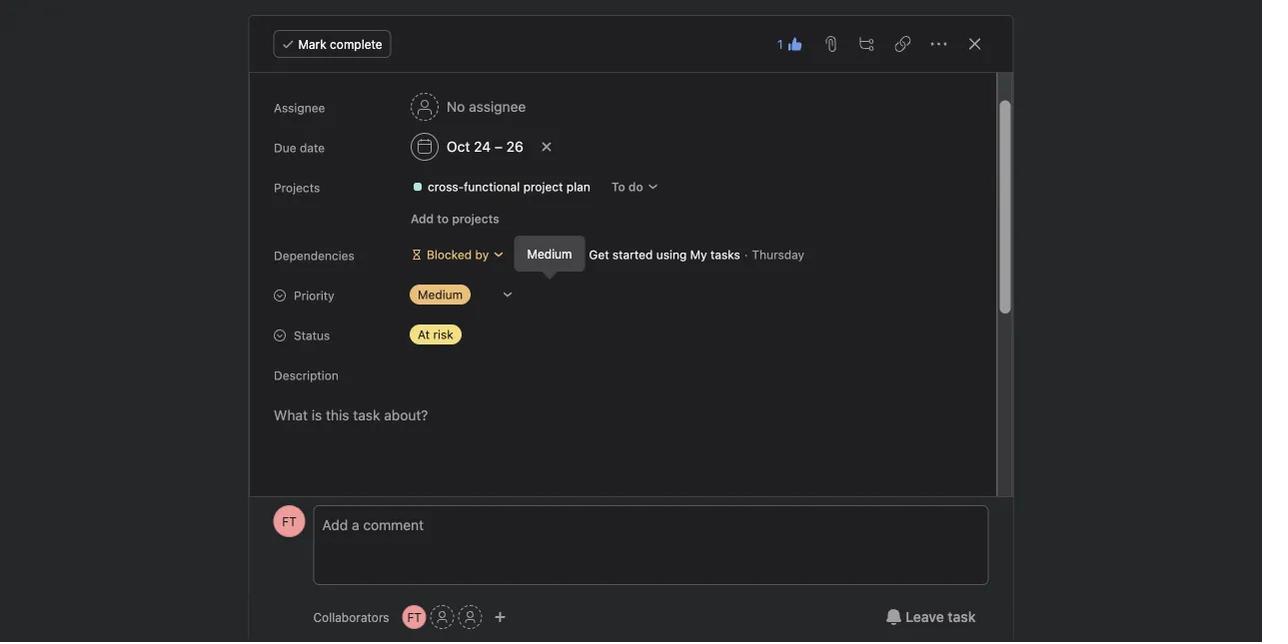 Task type: locate. For each thing, give the bounding box(es) containing it.
0 horizontal spatial ft
[[282, 515, 297, 529]]

mark
[[298, 37, 326, 51]]

–
[[494, 138, 502, 155]]

leave task button
[[873, 600, 989, 636]]

0 vertical spatial medium
[[527, 247, 572, 261]]

risk
[[433, 328, 453, 342]]

no assignee
[[446, 98, 526, 115]]

to do button
[[602, 173, 668, 201]]

1️⃣ first: get started using my tasks
[[541, 248, 740, 262]]

collaborators
[[313, 611, 389, 625]]

copy task link image
[[895, 36, 911, 52]]

medium up risk
[[417, 288, 462, 302]]

no
[[446, 98, 465, 115]]

cross-functional project plan
[[427, 180, 590, 194]]

do
[[628, 180, 643, 194]]

0 vertical spatial ft button
[[273, 506, 305, 538]]

26
[[506, 138, 523, 155]]

0 horizontal spatial ft button
[[273, 506, 305, 538]]

oct 24 – 26
[[446, 138, 523, 155]]

blocked by button
[[401, 241, 513, 269]]

tasks
[[710, 248, 740, 262]]

at risk button
[[401, 321, 521, 349]]

add or remove collaborators image
[[494, 612, 506, 624]]

assignee
[[468, 98, 526, 115]]

description
[[273, 369, 338, 383]]

1 button
[[771, 30, 809, 58]]

0 horizontal spatial medium
[[417, 288, 462, 302]]

1 horizontal spatial ft
[[407, 611, 422, 625]]

0 vertical spatial ft
[[282, 515, 297, 529]]

add
[[410, 212, 433, 226]]

clear due date image
[[540, 141, 552, 153]]

leave task
[[906, 609, 976, 626]]

by
[[475, 248, 488, 262]]

get
[[588, 248, 609, 262]]

more actions for this task image
[[931, 36, 947, 52]]

1
[[777, 37, 783, 51]]

ft button
[[273, 506, 305, 538], [402, 606, 426, 630]]

medium
[[527, 247, 572, 261], [417, 288, 462, 302]]

main content containing no assignee
[[251, 23, 1011, 643]]

my
[[690, 248, 707, 262]]

1 horizontal spatial medium
[[527, 247, 572, 261]]

dependencies
[[273, 249, 354, 263]]

leave
[[906, 609, 944, 626]]

1 vertical spatial medium
[[417, 288, 462, 302]]

add subtask image
[[859, 36, 875, 52]]

1 vertical spatial ft button
[[402, 606, 426, 630]]

project
[[523, 180, 563, 194]]

blocked
[[426, 248, 471, 262]]

medium left get
[[527, 247, 572, 261]]

ft
[[282, 515, 297, 529], [407, 611, 422, 625]]

to
[[437, 212, 448, 226]]

main content
[[251, 23, 1011, 643]]

task
[[948, 609, 976, 626]]

date
[[299, 141, 324, 155]]

medium inside medium popup button
[[417, 288, 462, 302]]

1 vertical spatial ft
[[407, 611, 422, 625]]

ft for top ft button
[[282, 515, 297, 529]]

1️⃣
[[541, 248, 553, 262]]

assignee
[[273, 101, 325, 115]]

due
[[273, 141, 296, 155]]



Task type: describe. For each thing, give the bounding box(es) containing it.
using
[[656, 248, 686, 262]]

functional
[[463, 180, 519, 194]]

medium button
[[401, 281, 521, 309]]

at
[[417, 328, 429, 342]]

mark complete
[[298, 37, 382, 51]]

oct
[[446, 138, 470, 155]]

to do
[[611, 180, 643, 194]]

24
[[473, 138, 490, 155]]

due date
[[273, 141, 324, 155]]

cross-
[[427, 180, 463, 194]]

first:
[[557, 248, 585, 262]]

main content inside share timeline with teammates dialog
[[251, 23, 1011, 643]]

add to projects
[[410, 212, 499, 226]]

medium tooltip
[[515, 237, 584, 277]]

mark complete button
[[273, 30, 391, 58]]

blocked by
[[426, 248, 488, 262]]

status
[[293, 329, 330, 343]]

priority
[[293, 289, 334, 303]]

share timeline with teammates dialog
[[249, 16, 1013, 643]]

projects
[[452, 212, 499, 226]]

to
[[611, 180, 625, 194]]

cross-functional project plan link
[[403, 177, 598, 197]]

no assignee button
[[401, 89, 534, 125]]

collapse task pane image
[[967, 36, 983, 52]]

projects
[[273, 181, 320, 195]]

ft for the right ft button
[[407, 611, 422, 625]]

started
[[612, 248, 652, 262]]

attachments: add a file to this task, share timeline with teammates image
[[823, 36, 839, 52]]

plan
[[566, 180, 590, 194]]

medium inside the "medium" tooltip
[[527, 247, 572, 261]]

add to projects button
[[401, 205, 508, 233]]

complete
[[330, 37, 382, 51]]

thursday
[[751, 248, 804, 262]]

1 horizontal spatial ft button
[[402, 606, 426, 630]]

at risk
[[417, 328, 453, 342]]



Task type: vqa. For each thing, say whether or not it's contained in the screenshot.
Filters
no



